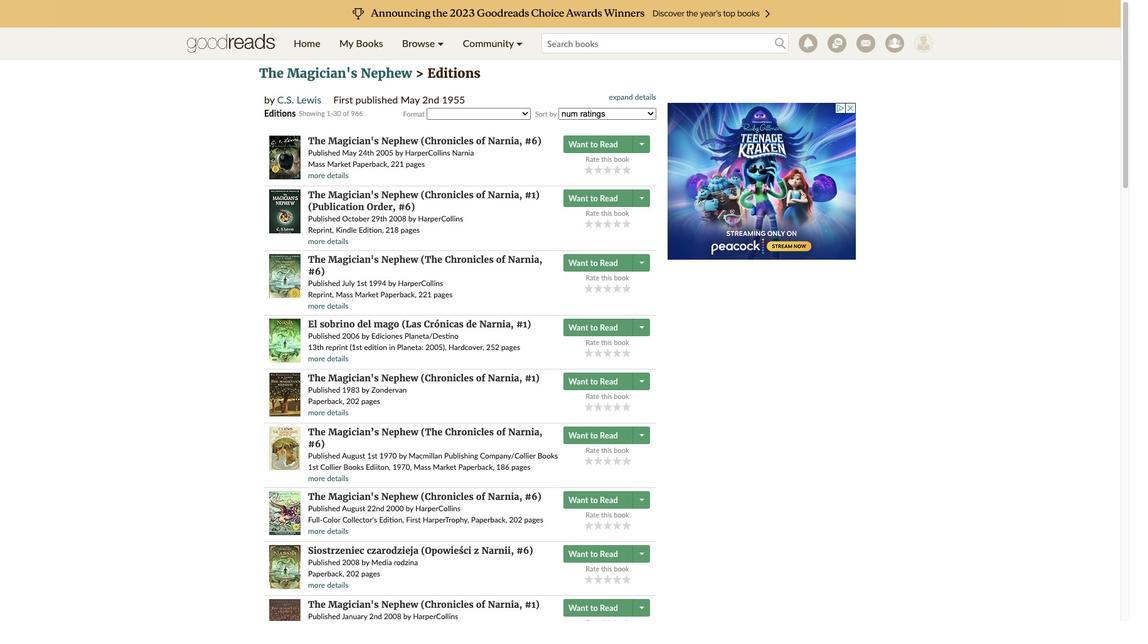 Task type: locate. For each thing, give the bounding box(es) containing it.
(opowieści
[[421, 545, 471, 557]]

more inside the magician's nephew (the chronicles of narnia, #6) published july 1st 1994               by harpercollins reprint, mass market paperback, 221 pages more details
[[308, 301, 325, 311]]

the for the magician's nephew (chronicles of narnia, #6) published august 22nd 2000               by harpercollins full-color collector's edition, first harpertrophy, paperback, 202 pages more details
[[308, 491, 326, 503]]

1 the magician's nephew (chronicles of narnia, #1) link from the top
[[308, 373, 540, 384]]

(the down the magician's nephew (chronicles of narnia, #1) (publication order, #6) published october 29th 2008               by harpercollins reprint, kindle edition, 218 pages more details
[[421, 254, 442, 265]]

1st left collier
[[308, 462, 318, 472]]

0 vertical spatial may
[[401, 94, 420, 105]]

0 horizontal spatial may
[[342, 148, 357, 158]]

nephew for the magician's nephew (chronicles of narnia, #1)
[[381, 599, 418, 611]]

c.s.
[[277, 94, 294, 105]]

2 the magician's nephew (chronicles of narnia, #1) link from the top
[[308, 599, 540, 611]]

the up full-
[[308, 491, 326, 503]]

paperback, down 1994
[[380, 290, 417, 299]]

1955
[[442, 94, 465, 105]]

3 rate this book from the top
[[586, 274, 629, 282]]

the magician's nephew (chronicles of narnia, #1) link
[[308, 373, 540, 384], [308, 599, 540, 611]]

details up 'magician's'
[[327, 408, 349, 417]]

more details link for 24th
[[308, 171, 349, 180]]

0 vertical spatial 202
[[346, 397, 359, 406]]

4 more from the top
[[308, 354, 325, 363]]

2 ▾ from the left
[[516, 37, 523, 49]]

0 vertical spatial 1st
[[357, 279, 367, 288]]

2 read from the top
[[600, 193, 618, 203]]

z
[[474, 545, 479, 557]]

published left "july"
[[308, 279, 340, 288]]

8 read from the top
[[600, 549, 618, 559]]

rate for #6)
[[586, 209, 599, 217]]

1 vertical spatial market
[[355, 290, 379, 299]]

5 this from the top
[[601, 392, 612, 400]]

1 vertical spatial 1st
[[367, 451, 378, 461]]

friend requests image
[[885, 34, 904, 53]]

0 horizontal spatial first
[[333, 94, 353, 105]]

reprint, left kindle
[[308, 225, 334, 235]]

details inside the magician's nephew (chronicles of narnia, #6) published august 22nd 2000               by harpercollins full-color collector's edition, first harpertrophy, paperback, 202 pages more details
[[327, 526, 349, 536]]

chronicles
[[445, 254, 494, 265], [445, 427, 494, 438]]

9 want to read from the top
[[569, 603, 618, 613]]

editions showing 1-30 of 966
[[264, 108, 363, 119]]

nephew up 2005 on the top left of the page
[[381, 136, 418, 147]]

by down the magician's nephew (chronicles of narnia, #1) (publication order, #6) link
[[408, 214, 416, 223]]

186
[[496, 462, 510, 472]]

7 this from the top
[[601, 511, 612, 519]]

book for july
[[614, 274, 629, 282]]

1 vertical spatial 2008
[[342, 558, 360, 567]]

▾ inside popup button
[[516, 37, 523, 49]]

by up 1970, at the bottom left of the page
[[399, 451, 407, 461]]

company/collier
[[480, 451, 536, 461]]

pages inside the magician's nephew (chronicles of narnia, #6) published august 22nd 2000               by harpercollins full-color collector's edition, first harpertrophy, paperback, 202 pages more details
[[524, 515, 543, 525]]

first up "30"
[[333, 94, 353, 105]]

1 vertical spatial reprint,
[[308, 290, 334, 299]]

0 horizontal spatial editions
[[264, 108, 296, 119]]

magician's for the magician's nephew (chronicles of narnia, #1) (publication order, #6) published october 29th 2008               by harpercollins reprint, kindle edition, 218 pages more details
[[328, 190, 379, 201]]

(chronicles inside the magician's nephew (chronicles of narnia, #6) published august 22nd 2000               by harpercollins full-color collector's edition, first harpertrophy, paperback, 202 pages more details
[[421, 491, 474, 503]]

more details link up sobrino
[[308, 301, 349, 311]]

(chronicles down 2005),
[[421, 373, 474, 384]]

book for 24th
[[614, 155, 629, 163]]

of inside the magician's nephew (chronicles of narnia, #6) published august 22nd 2000               by harpercollins full-color collector's edition, first harpertrophy, paperback, 202 pages more details
[[476, 491, 485, 503]]

to for august
[[590, 430, 598, 441]]

nephew up zondervan
[[381, 373, 418, 384]]

4 want to read button from the top
[[564, 319, 634, 336]]

2 rate from the top
[[586, 209, 599, 217]]

1 read from the top
[[600, 139, 618, 149]]

the magician's nephew (chronicles of narnia, #6) link down format at the top of the page
[[308, 136, 542, 147]]

edition, down 2000
[[379, 515, 404, 525]]

market inside the magician's nephew (the chronicles of narnia, #6) published july 1st 1994               by harpercollins reprint, mass market paperback, 221 pages more details
[[355, 290, 379, 299]]

more inside the magician's nephew (chronicles of narnia, #1) published 1983               by zondervan paperback, 202 pages more details
[[308, 408, 325, 417]]

221 down the magician's nephew (the chronicles of narnia, #6) link
[[419, 290, 432, 299]]

by inside el sobrino del mago (las crónicas de narnia, #1) published 2006               by ediciones planeta/destino 13th reprint (1st edition in planeta: 2005), hardcover, 252 pages more details
[[362, 331, 369, 341]]

3 more from the top
[[308, 301, 325, 311]]

ediiton,
[[366, 462, 391, 472]]

5 book from the top
[[614, 392, 629, 400]]

the inside the magician's nephew (chronicles of narnia, #6) published may 24th 2005               by harpercollins narnia mass market paperback, 221 pages more details
[[308, 136, 326, 147]]

#6)
[[525, 136, 542, 147], [398, 201, 415, 213], [308, 266, 325, 277], [308, 439, 325, 450], [525, 491, 542, 503], [516, 545, 533, 557]]

1 horizontal spatial 1st
[[357, 279, 367, 288]]

1 vertical spatial may
[[342, 148, 357, 158]]

reprint,
[[308, 225, 334, 235], [308, 290, 334, 299]]

magician's up 24th
[[328, 136, 379, 147]]

1 vertical spatial the magician's nephew (chronicles of narnia, #6) image
[[269, 491, 300, 535]]

want to read for by
[[569, 377, 618, 387]]

▾ inside "dropdown button"
[[438, 37, 444, 49]]

1 the magician's nephew (chronicles of narnia, #6) link from the top
[[308, 136, 542, 147]]

2 vertical spatial mass
[[414, 462, 431, 472]]

more details link for august
[[308, 474, 349, 483]]

rate this book for by
[[586, 392, 629, 400]]

nephew inside the magician's nephew (the chronicles of narnia, #6) published july 1st 1994               by harpercollins reprint, mass market paperback, 221 pages more details
[[381, 254, 418, 265]]

this for 24th
[[601, 155, 612, 163]]

the magician's nephew (chronicles of narnia, #1) link down siostrzeniec czarodzieja (opowieści z narnii, #6) published 2008               by media rodzina paperback, 202 pages more details
[[308, 599, 540, 611]]

narnia, inside the magician's nephew (chronicles of narnia, #1) published 1983               by zondervan paperback, 202 pages more details
[[488, 373, 522, 384]]

1 horizontal spatial 2008
[[389, 214, 406, 223]]

1 horizontal spatial market
[[355, 290, 379, 299]]

want
[[569, 139, 588, 149], [569, 193, 588, 203], [569, 258, 588, 268], [569, 323, 588, 333], [569, 377, 588, 387], [569, 430, 588, 441], [569, 495, 588, 505], [569, 549, 588, 559], [569, 603, 588, 613]]

7 want from the top
[[569, 495, 588, 505]]

0 vertical spatial mass
[[308, 159, 325, 169]]

magician's down media
[[328, 599, 379, 611]]

2 the magician's nephew (chronicles of narnia, #1) image from the top
[[269, 599, 300, 621]]

252
[[486, 343, 499, 352]]

1 vertical spatial 202
[[509, 515, 522, 525]]

the magician's nephew (chronicles of narnia, #6) link
[[308, 136, 542, 147], [308, 491, 542, 503]]

(chronicles inside the magician's nephew (chronicles of narnia, #1) published 1983               by zondervan paperback, 202 pages more details
[[421, 373, 474, 384]]

more details link for media
[[308, 580, 349, 590]]

2 (chronicles from the top
[[421, 190, 474, 201]]

the inside the magician's nephew (the chronicles of narnia, #6) published july 1st 1994               by harpercollins reprint, mass market paperback, 221 pages more details
[[308, 254, 326, 265]]

(the inside the magician's nephew (the chronicles of narnia, #6) published august 1st 1970               by macmillan publishing company/collier books 1st collier books ediiton, 1970, mass market paperback, 186 pages more details
[[421, 427, 443, 438]]

6 book from the top
[[614, 446, 629, 454]]

7 rate from the top
[[586, 511, 599, 519]]

6 read from the top
[[600, 430, 618, 441]]

3 more details link from the top
[[308, 301, 349, 311]]

of for the magician's nephew (chronicles of narnia, #1) published 1983               by zondervan paperback, 202 pages more details
[[476, 373, 485, 384]]

5 want to read from the top
[[569, 377, 618, 387]]

read for 24th
[[600, 139, 618, 149]]

the right the magician's nephew (the chronicles of narnia, #6) image
[[308, 254, 326, 265]]

books right company/collier
[[538, 451, 558, 461]]

1 horizontal spatial 221
[[419, 290, 432, 299]]

want to read button for #6)
[[564, 190, 634, 207]]

2 reprint, from the top
[[308, 290, 334, 299]]

1 (the from the top
[[421, 254, 442, 265]]

3 this from the top
[[601, 274, 612, 282]]

4 want to read from the top
[[569, 323, 618, 333]]

book for august
[[614, 446, 629, 454]]

0 horizontal spatial 1st
[[308, 462, 318, 472]]

the magician's nephew (chronicles of narnia, #6) image for the magician's nephew (chronicles of narnia, #6) published may 24th 2005               by harpercollins narnia mass market paperback, 221 pages more details
[[269, 136, 300, 179]]

0 vertical spatial market
[[327, 159, 351, 169]]

paperback, down publishing
[[458, 462, 495, 472]]

2006
[[342, 331, 360, 341]]

5 more from the top
[[308, 408, 325, 417]]

1st
[[357, 279, 367, 288], [367, 451, 378, 461], [308, 462, 318, 472]]

magician's up "collector's"
[[328, 491, 379, 503]]

1 horizontal spatial first
[[406, 515, 421, 525]]

the magician's nephew (chronicles of narnia, #6) link for the magician's nephew (chronicles of narnia, #6) published may 24th 2005               by harpercollins narnia mass market paperback, 221 pages more details
[[308, 136, 542, 147]]

published up color
[[308, 504, 340, 513]]

(chronicles inside the magician's nephew (chronicles of narnia, #6) published may 24th 2005               by harpercollins narnia mass market paperback, 221 pages more details
[[421, 136, 474, 147]]

1 rate from the top
[[586, 155, 599, 163]]

read for #6)
[[600, 193, 618, 203]]

the magician's nephew (chronicles of narnia, #1) image down siostrzeniec czarodzieja (opowieści z narnii, #6) image
[[269, 599, 300, 621]]

2 more from the top
[[308, 237, 325, 246]]

of inside editions showing 1-30 of 966
[[343, 109, 349, 117]]

more details link for #6)
[[308, 237, 349, 246]]

magician's up "july"
[[328, 254, 379, 265]]

7 book from the top
[[614, 511, 629, 519]]

(the for magician's
[[421, 427, 443, 438]]

browse ▾
[[402, 37, 444, 49]]

paperback, down the siostrzeniec
[[308, 569, 344, 579]]

4 this from the top
[[601, 338, 612, 346]]

#6) right order, on the left top of page
[[398, 201, 415, 213]]

(1st
[[350, 343, 362, 352]]

3 want from the top
[[569, 258, 588, 268]]

magician's up lewis
[[287, 65, 357, 81]]

more details link down collier
[[308, 474, 349, 483]]

1 vertical spatial mass
[[336, 290, 353, 299]]

▾ right community
[[516, 37, 523, 49]]

want to read button for media
[[564, 545, 634, 563]]

by inside the magician's nephew (chronicles of narnia, #1) published 1983               by zondervan paperback, 202 pages more details
[[362, 385, 369, 395]]

mago
[[374, 319, 399, 330]]

1 vertical spatial first
[[406, 515, 421, 525]]

2 more details link from the top
[[308, 237, 349, 246]]

2000
[[386, 504, 404, 513]]

1 vertical spatial the magician's nephew (chronicles of narnia, #1) image
[[269, 599, 300, 621]]

published inside the magician's nephew (chronicles of narnia, #6) published may 24th 2005               by harpercollins narnia mass market paperback, 221 pages more details
[[308, 148, 340, 158]]

edition, down 29th
[[359, 225, 384, 235]]

more down full-
[[308, 526, 325, 536]]

6 to from the top
[[590, 430, 598, 441]]

(the inside the magician's nephew (the chronicles of narnia, #6) published july 1st 1994               by harpercollins reprint, mass market paperback, 221 pages more details
[[421, 254, 442, 265]]

(chronicles down siostrzeniec czarodzieja (opowieści z narnii, #6) published 2008               by media rodzina paperback, 202 pages more details
[[421, 599, 474, 611]]

(chronicles inside the magician's nephew (chronicles of narnia, #1) (publication order, #6) published october 29th 2008               by harpercollins reprint, kindle edition, 218 pages more details
[[421, 190, 474, 201]]

(the
[[421, 254, 442, 265], [421, 427, 443, 438]]

2008 up 218
[[389, 214, 406, 223]]

2 the magician's nephew (chronicles of narnia, #6) link from the top
[[308, 491, 542, 503]]

of
[[343, 109, 349, 117], [476, 136, 485, 147], [476, 190, 485, 201], [496, 254, 506, 265], [476, 373, 485, 384], [496, 427, 506, 438], [476, 491, 485, 503], [476, 599, 485, 611]]

published up collier
[[308, 451, 340, 461]]

1 the magician's nephew (chronicles of narnia, #6) image from the top
[[269, 136, 300, 179]]

want to read button for august
[[564, 427, 634, 444]]

#6) down sort on the left top of the page
[[525, 136, 542, 147]]

7 to from the top
[[590, 495, 598, 505]]

book for media
[[614, 565, 629, 573]]

1 more details link from the top
[[308, 171, 349, 180]]

4 (chronicles from the top
[[421, 491, 474, 503]]

paperback, down 1983 on the left of the page
[[308, 397, 344, 406]]

0 vertical spatial august
[[342, 451, 365, 461]]

1 horizontal spatial editions
[[428, 65, 481, 81]]

5 read from the top
[[600, 377, 618, 387]]

pages inside the magician's nephew (chronicles of narnia, #1) (publication order, #6) published october 29th 2008               by harpercollins reprint, kindle edition, 218 pages more details
[[401, 225, 420, 235]]

books
[[356, 37, 383, 49], [538, 451, 558, 461], [343, 462, 364, 472]]

nephew for the magician's nephew > editions
[[361, 65, 412, 81]]

0 vertical spatial reprint,
[[308, 225, 334, 235]]

1 vertical spatial books
[[538, 451, 558, 461]]

the inside the magician's nephew (chronicles of narnia, #1) published 1983               by zondervan paperback, 202 pages more details
[[308, 373, 326, 384]]

may
[[401, 94, 420, 105], [342, 148, 357, 158]]

media
[[371, 558, 392, 567]]

want for 22nd
[[569, 495, 588, 505]]

1 the magician's nephew (chronicles of narnia, #1) image from the top
[[269, 373, 300, 417]]

2 vertical spatial 202
[[346, 569, 359, 579]]

6 want from the top
[[569, 430, 588, 441]]

1 vertical spatial august
[[342, 504, 365, 513]]

want to read
[[569, 139, 618, 149], [569, 193, 618, 203], [569, 258, 618, 268], [569, 323, 618, 333], [569, 377, 618, 387], [569, 430, 618, 441], [569, 495, 618, 505], [569, 549, 618, 559], [569, 603, 618, 613]]

details down "reprint"
[[327, 354, 349, 363]]

want to read button
[[564, 136, 634, 153], [564, 190, 634, 207], [564, 254, 634, 272], [564, 319, 634, 336], [564, 373, 634, 390], [564, 427, 634, 444], [564, 491, 634, 509], [564, 545, 634, 563], [564, 599, 634, 617]]

rate this book for july
[[586, 274, 629, 282]]

mass down "july"
[[336, 290, 353, 299]]

inbox image
[[857, 34, 875, 53]]

books right my at the top left of the page
[[356, 37, 383, 49]]

5 published from the top
[[308, 385, 340, 395]]

#1) for the magician's nephew (chronicles of narnia, #1)
[[525, 599, 540, 611]]

8 published from the top
[[308, 558, 340, 567]]

0 horizontal spatial 2008
[[342, 558, 360, 567]]

color
[[323, 515, 340, 525]]

202 down 1983 on the left of the page
[[346, 397, 359, 406]]

the inside the magician's nephew (chronicles of narnia, #1) (publication order, #6) published october 29th 2008               by harpercollins reprint, kindle edition, 218 pages more details
[[308, 190, 326, 201]]

want to read for 22nd
[[569, 495, 618, 505]]

202 inside siostrzeniec czarodzieja (opowieści z narnii, #6) published 2008               by media rodzina paperback, 202 pages more details
[[346, 569, 359, 579]]

harpercollins
[[405, 148, 450, 158], [418, 214, 463, 223], [398, 279, 443, 288], [415, 504, 461, 513]]

0 vertical spatial the magician's nephew (chronicles of narnia, #1) link
[[308, 373, 540, 384]]

published left 1983 on the left of the page
[[308, 385, 340, 395]]

1 to from the top
[[590, 139, 598, 149]]

october
[[342, 214, 369, 223]]

narnia,
[[488, 136, 522, 147], [488, 190, 522, 201], [508, 254, 542, 265], [479, 319, 514, 330], [488, 373, 522, 384], [508, 427, 543, 438], [488, 491, 522, 503], [488, 599, 522, 611]]

2 book from the top
[[614, 209, 629, 217]]

3 (chronicles from the top
[[421, 373, 474, 384]]

5 (chronicles from the top
[[421, 599, 474, 611]]

collier
[[320, 462, 342, 472]]

harpercollins left narnia
[[405, 148, 450, 158]]

5 rate this book from the top
[[586, 392, 629, 400]]

by right 1983 on the left of the page
[[362, 385, 369, 395]]

4 read from the top
[[600, 323, 618, 333]]

to for july
[[590, 258, 598, 268]]

2 horizontal spatial 1st
[[367, 451, 378, 461]]

paperback, inside the magician's nephew (chronicles of narnia, #1) published 1983               by zondervan paperback, 202 pages more details
[[308, 397, 344, 406]]

1 vertical spatial edition,
[[379, 515, 404, 525]]

read
[[600, 139, 618, 149], [600, 193, 618, 203], [600, 258, 618, 268], [600, 323, 618, 333], [600, 377, 618, 387], [600, 430, 618, 441], [600, 495, 618, 505], [600, 549, 618, 559], [600, 603, 618, 613]]

8 this from the top
[[601, 565, 612, 573]]

221 inside the magician's nephew (the chronicles of narnia, #6) published july 1st 1994               by harpercollins reprint, mass market paperback, 221 pages more details
[[419, 290, 432, 299]]

1 august from the top
[[342, 451, 365, 461]]

4 book from the top
[[614, 338, 629, 346]]

published down the siostrzeniec
[[308, 558, 340, 567]]

of for editions showing 1-30 of 966
[[343, 109, 349, 117]]

1 vertical spatial chronicles
[[445, 427, 494, 438]]

nephew up 1970
[[382, 427, 418, 438]]

6 rate from the top
[[586, 446, 599, 454]]

3 read from the top
[[600, 258, 618, 268]]

harpercollins down the magician's nephew (chronicles of narnia, #1) (publication order, #6) link
[[418, 214, 463, 223]]

2 want to read button from the top
[[564, 190, 634, 207]]

202 inside the magician's nephew (chronicles of narnia, #1) published 1983               by zondervan paperback, 202 pages more details
[[346, 397, 359, 406]]

expand details
[[609, 92, 656, 102]]

read for published
[[600, 323, 618, 333]]

1 published from the top
[[308, 148, 340, 158]]

1 vertical spatial the magician's nephew (chronicles of narnia, #1) link
[[308, 599, 540, 611]]

0 vertical spatial books
[[356, 37, 383, 49]]

by inside the magician's nephew (the chronicles of narnia, #6) published august 1st 1970               by macmillan publishing company/collier books 1st collier books ediiton, 1970, mass market paperback, 186 pages more details
[[399, 451, 407, 461]]

want to read for media
[[569, 549, 618, 559]]

7 want to read button from the top
[[564, 491, 634, 509]]

the inside the magician's nephew (chronicles of narnia, #6) published august 22nd 2000               by harpercollins full-color collector's edition, first harpertrophy, paperback, 202 pages more details
[[308, 491, 326, 503]]

expand
[[609, 92, 633, 102]]

6 want to read button from the top
[[564, 427, 634, 444]]

magician's up 1983 on the left of the page
[[328, 373, 379, 384]]

more down "(publication"
[[308, 237, 325, 246]]

#6) down company/collier
[[525, 491, 542, 503]]

the magician's nephew (chronicles of narnia, #1) image
[[269, 373, 300, 417], [269, 599, 300, 621]]

more details link for 22nd
[[308, 526, 349, 536]]

0 vertical spatial the magician's nephew (chronicles of narnia, #6) link
[[308, 136, 542, 147]]

1 horizontal spatial ▾
[[516, 37, 523, 49]]

4 to from the top
[[590, 323, 598, 333]]

(chronicles up harpertrophy,
[[421, 491, 474, 503]]

magician's inside the magician's nephew (chronicles of narnia, #6) published may 24th 2005               by harpercollins narnia mass market paperback, 221 pages more details
[[328, 136, 379, 147]]

want for by
[[569, 377, 588, 387]]

advertisement region
[[668, 103, 856, 260]]

published down 1-
[[308, 148, 340, 158]]

rate this book for 22nd
[[586, 511, 629, 519]]

#1)
[[525, 190, 540, 201], [516, 319, 531, 330], [525, 373, 540, 384], [525, 599, 540, 611]]

paperback, inside siostrzeniec czarodzieja (opowieści z narnii, #6) published 2008               by media rodzina paperback, 202 pages more details
[[308, 569, 344, 579]]

read for july
[[600, 258, 618, 268]]

#6) inside the magician's nephew (chronicles of narnia, #6) published may 24th 2005               by harpercollins narnia mass market paperback, 221 pages more details
[[525, 136, 542, 147]]

2008 down the siostrzeniec
[[342, 558, 360, 567]]

6 more from the top
[[308, 474, 325, 483]]

by left c.s. on the left of page
[[264, 94, 275, 105]]

0 horizontal spatial mass
[[308, 159, 325, 169]]

2 want to read from the top
[[569, 193, 618, 203]]

want to read button for by
[[564, 373, 634, 390]]

chronicles inside the magician's nephew (the chronicles of narnia, #6) published july 1st 1994               by harpercollins reprint, mass market paperback, 221 pages more details
[[445, 254, 494, 265]]

0 vertical spatial edition,
[[359, 225, 384, 235]]

1 vertical spatial (the
[[421, 427, 443, 438]]

harpercollins down the magician's nephew (the chronicles of narnia, #6) link
[[398, 279, 443, 288]]

sort
[[535, 110, 548, 118]]

7 want to read from the top
[[569, 495, 618, 505]]

2 vertical spatial 1st
[[308, 462, 318, 472]]

de
[[466, 319, 477, 330]]

paperback, down 24th
[[353, 159, 389, 169]]

(the up macmillan
[[421, 427, 443, 438]]

the magician's nephew (chronicles of narnia, #6) link up harpertrophy,
[[308, 491, 542, 503]]

nephew inside the magician's nephew (chronicles of narnia, #1) published 1983               by zondervan paperback, 202 pages more details
[[381, 373, 418, 384]]

1-
[[327, 109, 333, 117]]

2 this from the top
[[601, 209, 612, 217]]

market up "(publication"
[[327, 159, 351, 169]]

details down kindle
[[327, 237, 349, 246]]

to for 24th
[[590, 139, 598, 149]]

my books
[[339, 37, 383, 49]]

book
[[614, 155, 629, 163], [614, 209, 629, 217], [614, 274, 629, 282], [614, 338, 629, 346], [614, 392, 629, 400], [614, 446, 629, 454], [614, 511, 629, 519], [614, 565, 629, 573]]

to for #6)
[[590, 193, 598, 203]]

pages inside the magician's nephew (the chronicles of narnia, #6) published july 1st 1994               by harpercollins reprint, mass market paperback, 221 pages more details
[[434, 290, 453, 299]]

the down the siostrzeniec
[[308, 599, 326, 611]]

3 want to read from the top
[[569, 258, 618, 268]]

1 vertical spatial the magician's nephew (chronicles of narnia, #6) link
[[308, 491, 542, 503]]

1 this from the top
[[601, 155, 612, 163]]

rate this book for 24th
[[586, 155, 629, 163]]

1 reprint, from the top
[[308, 225, 334, 235]]

the for the magician's nephew > editions
[[259, 65, 284, 81]]

mass inside the magician's nephew (the chronicles of narnia, #6) published july 1st 1994               by harpercollins reprint, mass market paperback, 221 pages more details
[[336, 290, 353, 299]]

202 up "narnii,"
[[509, 515, 522, 525]]

#6) inside the magician's nephew (the chronicles of narnia, #6) published august 1st 1970               by macmillan publishing company/collier books 1st collier books ediiton, 1970, mass market paperback, 186 pages more details
[[308, 439, 325, 450]]

0 horizontal spatial ▾
[[438, 37, 444, 49]]

by inside the magician's nephew (chronicles of narnia, #1) (publication order, #6) published october 29th 2008               by harpercollins reprint, kindle edition, 218 pages more details
[[408, 214, 416, 223]]

8 more from the top
[[308, 580, 325, 590]]

#1) inside the magician's nephew (chronicles of narnia, #1) (publication order, #6) published october 29th 2008               by harpercollins reprint, kindle edition, 218 pages more details
[[525, 190, 540, 201]]

nephew up order, on the left top of page
[[381, 190, 418, 201]]

the magician's nephew (the chronicles of narnia, #6) link
[[308, 254, 542, 277]]

details
[[635, 92, 656, 102], [327, 171, 349, 180], [327, 237, 349, 246], [327, 301, 349, 311], [327, 354, 349, 363], [327, 408, 349, 417], [327, 474, 349, 483], [327, 526, 349, 536], [327, 580, 349, 590]]

full-
[[308, 515, 323, 525]]

to
[[590, 139, 598, 149], [590, 193, 598, 203], [590, 258, 598, 268], [590, 323, 598, 333], [590, 377, 598, 387], [590, 430, 598, 441], [590, 495, 598, 505], [590, 549, 598, 559], [590, 603, 598, 613]]

nephew up published
[[361, 65, 412, 81]]

4 rate this book from the top
[[586, 338, 629, 346]]

0 vertical spatial the magician's nephew (chronicles of narnia, #1) image
[[269, 373, 300, 417]]

8 want from the top
[[569, 549, 588, 559]]

the down editions showing 1-30 of 966
[[308, 136, 326, 147]]

5 want from the top
[[569, 377, 588, 387]]

8 want to read button from the top
[[564, 545, 634, 563]]

1st right "july"
[[357, 279, 367, 288]]

more up "(publication"
[[308, 171, 325, 180]]

1 horizontal spatial mass
[[336, 290, 353, 299]]

narnia, inside the magician's nephew (chronicles of narnia, #6) published may 24th 2005               by harpercollins narnia mass market paperback, 221 pages more details
[[488, 136, 522, 147]]

2 published from the top
[[308, 214, 340, 223]]

#1) inside the magician's nephew (chronicles of narnia, #1) published 1983               by zondervan paperback, 202 pages more details
[[525, 373, 540, 384]]

magician's inside the magician's nephew (chronicles of narnia, #1) (publication order, #6) published october 29th 2008               by harpercollins reprint, kindle edition, 218 pages more details
[[328, 190, 379, 201]]

first
[[333, 94, 353, 105], [406, 515, 421, 525]]

magician's inside the magician's nephew (chronicles of narnia, #6) published august 22nd 2000               by harpercollins full-color collector's edition, first harpertrophy, paperback, 202 pages more details
[[328, 491, 379, 503]]

0 vertical spatial the magician's nephew (chronicles of narnia, #6) image
[[269, 136, 300, 179]]

august up "collector's"
[[342, 504, 365, 513]]

edition,
[[359, 225, 384, 235], [379, 515, 404, 525]]

the magician's nephew (chronicles of narnia, #1) (publication order, #6) link
[[308, 190, 540, 213]]

2 the magician's nephew (chronicles of narnia, #6) image from the top
[[269, 491, 300, 535]]

magician's for the magician's nephew (the chronicles of narnia, #6) published july 1st 1994               by harpercollins reprint, mass market paperback, 221 pages more details
[[328, 254, 379, 265]]

2 horizontal spatial market
[[433, 462, 456, 472]]

want to read for published
[[569, 323, 618, 333]]

4 more details link from the top
[[308, 354, 349, 363]]

(the for magician's
[[421, 254, 442, 265]]

the up c.s. on the left of page
[[259, 65, 284, 81]]

pages inside the magician's nephew (the chronicles of narnia, #6) published august 1st 1970               by macmillan publishing company/collier books 1st collier books ediiton, 1970, mass market paperback, 186 pages more details
[[511, 462, 531, 472]]

the magician's nephew (chronicles of narnia, #1) published 1983               by zondervan paperback, 202 pages more details
[[308, 373, 540, 417]]

rate for media
[[586, 565, 599, 573]]

3 want to read button from the top
[[564, 254, 634, 272]]

chronicles up publishing
[[445, 427, 494, 438]]

more details link down 1983 on the left of the page
[[308, 408, 349, 417]]

6 published from the top
[[308, 451, 340, 461]]

the magician's nephew (chronicles of narnia, #1) (publication order, #6) image
[[269, 190, 300, 233]]

the up "(publication"
[[308, 190, 326, 201]]

1st up ediiton,
[[367, 451, 378, 461]]

1 vertical spatial 221
[[419, 290, 432, 299]]

mass up "(publication"
[[308, 159, 325, 169]]

0 vertical spatial 2008
[[389, 214, 406, 223]]

0 horizontal spatial market
[[327, 159, 351, 169]]

paperback, up "narnii,"
[[471, 515, 507, 525]]

>
[[416, 65, 424, 81]]

6 this from the top
[[601, 446, 612, 454]]

#6) right "narnii,"
[[516, 545, 533, 557]]

0 vertical spatial chronicles
[[445, 254, 494, 265]]

pages inside siostrzeniec czarodzieja (opowieści z narnii, #6) published 2008               by media rodzina paperback, 202 pages more details
[[361, 569, 380, 579]]

the magician's nephew (chronicles of narnia, #6) image
[[269, 136, 300, 179], [269, 491, 300, 535]]

the magician's nephew (chronicles of narnia, #1) link down 2005),
[[308, 373, 540, 384]]

2 rate this book from the top
[[586, 209, 629, 217]]

of inside the magician's nephew (chronicles of narnia, #1) (publication order, #6) published october 29th 2008               by harpercollins reprint, kindle edition, 218 pages more details
[[476, 190, 485, 201]]

details down color
[[327, 526, 349, 536]]

the inside the magician's nephew (the chronicles of narnia, #6) published august 1st 1970               by macmillan publishing company/collier books 1st collier books ediiton, 1970, mass market paperback, 186 pages more details
[[308, 427, 326, 438]]

magician's for the magician's nephew (chronicles of narnia, #1) published 1983               by zondervan paperback, 202 pages more details
[[328, 373, 379, 384]]

nephew inside the magician's nephew (chronicles of narnia, #6) published may 24th 2005               by harpercollins narnia mass market paperback, 221 pages more details
[[381, 136, 418, 147]]

3 rate from the top
[[586, 274, 599, 282]]

more down collier
[[308, 474, 325, 483]]

(chronicles
[[421, 136, 474, 147], [421, 190, 474, 201], [421, 373, 474, 384], [421, 491, 474, 503], [421, 599, 474, 611]]

nephew inside the magician's nephew (chronicles of narnia, #1) (publication order, #6) published october 29th 2008               by harpercollins reprint, kindle edition, 218 pages more details
[[381, 190, 418, 201]]

chronicles inside the magician's nephew (the chronicles of narnia, #6) published august 1st 1970               by macmillan publishing company/collier books 1st collier books ediiton, 1970, mass market paperback, 186 pages more details
[[445, 427, 494, 438]]

details inside the magician's nephew (the chronicles of narnia, #6) published august 1st 1970               by macmillan publishing company/collier books 1st collier books ediiton, 1970, mass market paperback, 186 pages more details
[[327, 474, 349, 483]]

7 read from the top
[[600, 495, 618, 505]]

magician's for the magician's nephew (chronicles of narnia, #1)
[[328, 599, 379, 611]]

1 book from the top
[[614, 155, 629, 163]]

5 want to read button from the top
[[564, 373, 634, 390]]

august
[[342, 451, 365, 461], [342, 504, 365, 513]]

details down collier
[[327, 474, 349, 483]]

▾ for browse ▾
[[438, 37, 444, 49]]

menu
[[284, 28, 532, 59]]

2008
[[389, 214, 406, 223], [342, 558, 360, 567]]

the magician's nephew link
[[259, 65, 412, 81]]

magician's up "(publication"
[[328, 190, 379, 201]]

rate for 24th
[[586, 155, 599, 163]]

harpercollins inside the magician's nephew (chronicles of narnia, #6) published august 22nd 2000               by harpercollins full-color collector's edition, first harpertrophy, paperback, 202 pages more details
[[415, 504, 461, 513]]

chronicles down the magician's nephew (chronicles of narnia, #1) (publication order, #6) published october 29th 2008               by harpercollins reprint, kindle edition, 218 pages more details
[[445, 254, 494, 265]]

book for published
[[614, 338, 629, 346]]

magician's
[[287, 65, 357, 81], [328, 136, 379, 147], [328, 190, 379, 201], [328, 254, 379, 265], [328, 373, 379, 384], [328, 491, 379, 503], [328, 599, 379, 611]]

8 want to read from the top
[[569, 549, 618, 559]]

1st inside the magician's nephew (the chronicles of narnia, #6) published july 1st 1994               by harpercollins reprint, mass market paperback, 221 pages more details
[[357, 279, 367, 288]]

3 to from the top
[[590, 258, 598, 268]]

mass
[[308, 159, 325, 169], [336, 290, 353, 299], [414, 462, 431, 472]]

3 published from the top
[[308, 279, 340, 288]]

1983
[[342, 385, 360, 395]]

2 to from the top
[[590, 193, 598, 203]]

this for by
[[601, 392, 612, 400]]

(chronicles for by
[[421, 373, 474, 384]]

the magician's nephew (chronicles of narnia, #1) image down el sobrino del mago (las crónicas de narnia, #1) image
[[269, 373, 300, 417]]

harpercollins up harpertrophy,
[[415, 504, 461, 513]]

4 want from the top
[[569, 323, 588, 333]]

2 vertical spatial market
[[433, 462, 456, 472]]

4 rate from the top
[[586, 338, 599, 346]]

8 rate this book from the top
[[586, 565, 629, 573]]

nephew for the magician's nephew (the chronicles of narnia, #6) published august 1st 1970               by macmillan publishing company/collier books 1st collier books ediiton, 1970, mass market paperback, 186 pages more details
[[382, 427, 418, 438]]

(chronicles down the magician's nephew (chronicles of narnia, #6) published may 24th 2005               by harpercollins narnia mass market paperback, 221 pages more details
[[421, 190, 474, 201]]

pages
[[406, 159, 425, 169], [401, 225, 420, 235], [434, 290, 453, 299], [501, 343, 520, 352], [361, 397, 380, 406], [511, 462, 531, 472], [524, 515, 543, 525], [361, 569, 380, 579]]

details down the siostrzeniec
[[327, 580, 349, 590]]

nephew up 2000
[[381, 491, 418, 503]]

22nd
[[367, 504, 384, 513]]

paperback, inside the magician's nephew (chronicles of narnia, #6) published august 22nd 2000               by harpercollins full-color collector's edition, first harpertrophy, paperback, 202 pages more details
[[471, 515, 507, 525]]

books right collier
[[343, 462, 364, 472]]

0 vertical spatial first
[[333, 94, 353, 105]]

this for published
[[601, 338, 612, 346]]

the right the magician's nephew (the chronicles of narnia, #6) image
[[308, 427, 326, 438]]

more details link down color
[[308, 526, 349, 536]]

2 horizontal spatial mass
[[414, 462, 431, 472]]

rate
[[586, 155, 599, 163], [586, 209, 599, 217], [586, 274, 599, 282], [586, 338, 599, 346], [586, 392, 599, 400], [586, 446, 599, 454], [586, 511, 599, 519], [586, 565, 599, 573]]

0 vertical spatial (the
[[421, 254, 442, 265]]

by right 1994
[[388, 279, 396, 288]]

by right 2005 on the top left of the page
[[395, 148, 403, 158]]

more details link down "reprint"
[[308, 354, 349, 363]]

more up "el"
[[308, 301, 325, 311]]

0 horizontal spatial 221
[[391, 159, 404, 169]]

3 book from the top
[[614, 274, 629, 282]]

august inside the magician's nephew (chronicles of narnia, #6) published august 22nd 2000               by harpercollins full-color collector's edition, first harpertrophy, paperback, 202 pages more details
[[342, 504, 365, 513]]

1 horizontal spatial may
[[401, 94, 420, 105]]

8 to from the top
[[590, 549, 598, 559]]

may up format at the top of the page
[[401, 94, 420, 105]]

planeta:
[[397, 343, 424, 352]]

magician's for the magician's nephew (chronicles of narnia, #6) published august 22nd 2000               by harpercollins full-color collector's edition, first harpertrophy, paperback, 202 pages more details
[[328, 491, 379, 503]]

2 vertical spatial books
[[343, 462, 364, 472]]

nephew down 218
[[381, 254, 418, 265]]

6 more details link from the top
[[308, 474, 349, 483]]

2 august from the top
[[342, 504, 365, 513]]

6 want to read from the top
[[569, 430, 618, 441]]

more details link down kindle
[[308, 237, 349, 246]]

siostrzeniec
[[308, 545, 364, 557]]

0 vertical spatial 221
[[391, 159, 404, 169]]



Task type: describe. For each thing, give the bounding box(es) containing it.
1970
[[379, 451, 397, 461]]

want for july
[[569, 258, 588, 268]]

test dummy image
[[914, 34, 933, 53]]

harpercollins inside the magician's nephew (the chronicles of narnia, #6) published july 1st 1994               by harpercollins reprint, mass market paperback, 221 pages more details
[[398, 279, 443, 288]]

by inside the magician's nephew (the chronicles of narnia, #6) published july 1st 1994               by harpercollins reprint, mass market paperback, 221 pages more details
[[388, 279, 396, 288]]

in
[[389, 343, 395, 352]]

9 read from the top
[[600, 603, 618, 613]]

may inside the magician's nephew (chronicles of narnia, #6) published may 24th 2005               by harpercollins narnia mass market paperback, 221 pages more details
[[342, 148, 357, 158]]

c.s. lewis link
[[277, 94, 321, 105]]

market inside the magician's nephew (the chronicles of narnia, #6) published august 1st 1970               by macmillan publishing company/collier books 1st collier books ediiton, 1970, mass market paperback, 186 pages more details
[[433, 462, 456, 472]]

menu containing home
[[284, 28, 532, 59]]

of inside the magician's nephew (the chronicles of narnia, #6) published august 1st 1970               by macmillan publishing company/collier books 1st collier books ediiton, 1970, mass market paperback, 186 pages more details
[[496, 427, 506, 438]]

el sobrino del mago (las crónicas de narnia, #1) link
[[308, 319, 531, 330]]

▾ for community ▾
[[516, 37, 523, 49]]

202 for siostrzeniec czarodzieja (opowieści z narnii, #6)
[[346, 569, 359, 579]]

my group discussions image
[[828, 34, 847, 53]]

2008 inside siostrzeniec czarodzieja (opowieści z narnii, #6) published 2008               by media rodzina paperback, 202 pages more details
[[342, 558, 360, 567]]

pages inside the magician's nephew (chronicles of narnia, #6) published may 24th 2005               by harpercollins narnia mass market paperback, 221 pages more details
[[406, 159, 425, 169]]

edition, inside the magician's nephew (chronicles of narnia, #1) (publication order, #6) published october 29th 2008               by harpercollins reprint, kindle edition, 218 pages more details
[[359, 225, 384, 235]]

edition
[[364, 343, 387, 352]]

published inside the magician's nephew (chronicles of narnia, #6) published august 22nd 2000               by harpercollins full-color collector's edition, first harpertrophy, paperback, 202 pages more details
[[308, 504, 340, 513]]

the magician's nephew (the chronicles of narnia, #6) image
[[269, 427, 300, 471]]

9 want to read button from the top
[[564, 599, 634, 617]]

30
[[333, 109, 341, 117]]

paperback, inside the magician's nephew (chronicles of narnia, #6) published may 24th 2005               by harpercollins narnia mass market paperback, 221 pages more details
[[353, 159, 389, 169]]

#1) for the magician's nephew (chronicles of narnia, #1) (publication order, #6) published october 29th 2008               by harpercollins reprint, kindle edition, 218 pages more details
[[525, 190, 540, 201]]

more inside the magician's nephew (chronicles of narnia, #6) published august 22nd 2000               by harpercollins full-color collector's edition, first harpertrophy, paperback, 202 pages more details
[[308, 526, 325, 536]]

the for the magician's nephew (chronicles of narnia, #1) (publication order, #6) published october 29th 2008               by harpercollins reprint, kindle edition, 218 pages more details
[[308, 190, 326, 201]]

sort by
[[535, 110, 557, 118]]

want for published
[[569, 323, 588, 333]]

zondervan
[[371, 385, 407, 395]]

(chronicles for 24th
[[421, 136, 474, 147]]

more inside the magician's nephew (the chronicles of narnia, #6) published august 1st 1970               by macmillan publishing company/collier books 1st collier books ediiton, 1970, mass market paperback, 186 pages more details
[[308, 474, 325, 483]]

published inside the magician's nephew (the chronicles of narnia, #6) published august 1st 1970               by macmillan publishing company/collier books 1st collier books ediiton, 1970, mass market paperback, 186 pages more details
[[308, 451, 340, 461]]

details inside the magician's nephew (chronicles of narnia, #6) published may 24th 2005               by harpercollins narnia mass market paperback, 221 pages more details
[[327, 171, 349, 180]]

ediciones
[[371, 331, 403, 341]]

the magician's nephew (chronicles of narnia, #1)
[[308, 599, 540, 611]]

#1) for the magician's nephew (chronicles of narnia, #1) published 1983               by zondervan paperback, 202 pages more details
[[525, 373, 540, 384]]

harpercollins inside the magician's nephew (chronicles of narnia, #6) published may 24th 2005               by harpercollins narnia mass market paperback, 221 pages more details
[[405, 148, 450, 158]]

mass inside the magician's nephew (the chronicles of narnia, #6) published august 1st 1970               by macmillan publishing company/collier books 1st collier books ediiton, 1970, mass market paperback, 186 pages more details
[[414, 462, 431, 472]]

this for august
[[601, 446, 612, 454]]

to for 22nd
[[590, 495, 598, 505]]

rodzina
[[394, 558, 418, 567]]

details inside the magician's nephew (chronicles of narnia, #1) (publication order, #6) published october 29th 2008               by harpercollins reprint, kindle edition, 218 pages more details
[[327, 237, 349, 246]]

published inside siostrzeniec czarodzieja (opowieści z narnii, #6) published 2008               by media rodzina paperback, 202 pages more details
[[308, 558, 340, 567]]

el sobrino del mago (las crónicas de narnia, #1) published 2006               by ediciones planeta/destino 13th reprint (1st edition in planeta: 2005), hardcover, 252 pages more details
[[308, 319, 531, 363]]

narnia, inside el sobrino del mago (las crónicas de narnia, #1) published 2006               by ediciones planeta/destino 13th reprint (1st edition in planeta: 2005), hardcover, 252 pages more details
[[479, 319, 514, 330]]

want to read button for 24th
[[564, 136, 634, 153]]

details right "expand"
[[635, 92, 656, 102]]

details inside el sobrino del mago (las crónicas de narnia, #1) published 2006               by ediciones planeta/destino 13th reprint (1st edition in planeta: 2005), hardcover, 252 pages more details
[[327, 354, 349, 363]]

read for media
[[600, 549, 618, 559]]

showing
[[299, 109, 325, 117]]

want to read for 24th
[[569, 139, 618, 149]]

published inside the magician's nephew (chronicles of narnia, #1) (publication order, #6) published october 29th 2008               by harpercollins reprint, kindle edition, 218 pages more details
[[308, 214, 340, 223]]

of for the magician's nephew (chronicles of narnia, #1) (publication order, #6) published october 29th 2008               by harpercollins reprint, kindle edition, 218 pages more details
[[476, 190, 485, 201]]

del
[[357, 319, 371, 330]]

rate this book for august
[[586, 446, 629, 454]]

24th
[[358, 148, 374, 158]]

first inside the magician's nephew (chronicles of narnia, #6) published august 22nd 2000               by harpercollins full-color collector's edition, first harpertrophy, paperback, 202 pages more details
[[406, 515, 421, 525]]

community ▾
[[463, 37, 523, 49]]

lewis
[[297, 94, 321, 105]]

magician's
[[328, 427, 379, 438]]

nephew for the magician's nephew (chronicles of narnia, #1) (publication order, #6) published october 29th 2008               by harpercollins reprint, kindle edition, 218 pages more details
[[381, 190, 418, 201]]

first published may 2nd 1955
[[333, 94, 465, 105]]

read for august
[[600, 430, 618, 441]]

want to read button for published
[[564, 319, 634, 336]]

crónicas
[[424, 319, 464, 330]]

the for the magician's nephew (chronicles of narnia, #6) published may 24th 2005               by harpercollins narnia mass market paperback, 221 pages more details
[[308, 136, 326, 147]]

rate this book for published
[[586, 338, 629, 346]]

book for 22nd
[[614, 511, 629, 519]]

el
[[308, 319, 317, 330]]

want to read button for 22nd
[[564, 491, 634, 509]]

2nd
[[422, 94, 439, 105]]

Search books text field
[[542, 33, 789, 53]]

rate for 22nd
[[586, 511, 599, 519]]

Search for books to add to your shelves search field
[[542, 33, 789, 53]]

siostrzeniec czarodzieja (opowieści z narnii, #6) image
[[269, 545, 300, 589]]

this for july
[[601, 274, 612, 282]]

(publication
[[308, 201, 364, 213]]

the magician's nephew (chronicles of narnia, #6) image for the magician's nephew (chronicles of narnia, #6) published august 22nd 2000               by harpercollins full-color collector's edition, first harpertrophy, paperback, 202 pages more details
[[269, 491, 300, 535]]

reprint, inside the magician's nephew (chronicles of narnia, #1) (publication order, #6) published october 29th 2008               by harpercollins reprint, kindle edition, 218 pages more details
[[308, 225, 334, 235]]

rate this book for media
[[586, 565, 629, 573]]

this for #6)
[[601, 209, 612, 217]]

nephew for the magician's nephew (chronicles of narnia, #6) published may 24th 2005               by harpercollins narnia mass market paperback, 221 pages more details
[[381, 136, 418, 147]]

202 inside the magician's nephew (chronicles of narnia, #6) published august 22nd 2000               by harpercollins full-color collector's edition, first harpertrophy, paperback, 202 pages more details
[[509, 515, 522, 525]]

want for 24th
[[569, 139, 588, 149]]

more inside siostrzeniec czarodzieja (opowieści z narnii, #6) published 2008               by media rodzina paperback, 202 pages more details
[[308, 580, 325, 590]]

want to read for august
[[569, 430, 618, 441]]

browse
[[402, 37, 435, 49]]

1970,
[[393, 462, 412, 472]]

want to read button for july
[[564, 254, 634, 272]]

#6) inside siostrzeniec czarodzieja (opowieści z narnii, #6) published 2008               by media rodzina paperback, 202 pages more details
[[516, 545, 533, 557]]

221 inside the magician's nephew (chronicles of narnia, #6) published may 24th 2005               by harpercollins narnia mass market paperback, 221 pages more details
[[391, 159, 404, 169]]

narnia, inside the magician's nephew (the chronicles of narnia, #6) published july 1st 1994               by harpercollins reprint, mass market paperback, 221 pages more details
[[508, 254, 542, 265]]

mass inside the magician's nephew (chronicles of narnia, #6) published may 24th 2005               by harpercollins narnia mass market paperback, 221 pages more details
[[308, 159, 325, 169]]

pages inside the magician's nephew (chronicles of narnia, #1) published 1983               by zondervan paperback, 202 pages more details
[[361, 397, 380, 406]]

(chronicles for #6)
[[421, 190, 474, 201]]

pages inside el sobrino del mago (las crónicas de narnia, #1) published 2006               by ediciones planeta/destino 13th reprint (1st edition in planeta: 2005), hardcover, 252 pages more details
[[501, 343, 520, 352]]

home link
[[284, 28, 330, 59]]

#1) inside el sobrino del mago (las crónicas de narnia, #1) published 2006               by ediciones planeta/destino 13th reprint (1st edition in planeta: 2005), hardcover, 252 pages more details
[[516, 319, 531, 330]]

0 vertical spatial editions
[[428, 65, 481, 81]]

the magician's nephew (the chronicles of narnia, #6) image
[[269, 254, 300, 298]]

rate for august
[[586, 446, 599, 454]]

(chronicles for 22nd
[[421, 491, 474, 503]]

details inside the magician's nephew (the chronicles of narnia, #6) published july 1st 1994               by harpercollins reprint, mass market paperback, 221 pages more details
[[327, 301, 349, 311]]

planeta/destino
[[405, 331, 459, 341]]

to for published
[[590, 323, 598, 333]]

kindle
[[336, 225, 357, 235]]

harpertrophy,
[[423, 515, 469, 525]]

format
[[403, 110, 425, 118]]

published
[[356, 94, 398, 105]]

the magician's nephew (the chronicles of narnia, #6) link
[[308, 427, 543, 450]]

by c.s. lewis
[[264, 94, 321, 105]]

discover the winners for the best books of the year in the 2023 goodreads choice awards image
[[58, 0, 1062, 28]]

harpercollins inside the magician's nephew (chronicles of narnia, #1) (publication order, #6) published october 29th 2008               by harpercollins reprint, kindle edition, 218 pages more details
[[418, 214, 463, 223]]

of for the magician's nephew (chronicles of narnia, #1)
[[476, 599, 485, 611]]

the for the magician's nephew (the chronicles of narnia, #6) published august 1st 1970               by macmillan publishing company/collier books 1st collier books ediiton, 1970, mass market paperback, 186 pages more details
[[308, 427, 326, 438]]

paperback, inside the magician's nephew (the chronicles of narnia, #6) published august 1st 1970               by macmillan publishing company/collier books 1st collier books ediiton, 1970, mass market paperback, 186 pages more details
[[458, 462, 495, 472]]

the magician's nephew (the chronicles of narnia, #6) published july 1st 1994               by harpercollins reprint, mass market paperback, 221 pages more details
[[308, 254, 542, 311]]

browse ▾ button
[[393, 28, 453, 59]]

czarodzieja
[[367, 545, 419, 557]]

rate for by
[[586, 392, 599, 400]]

narnia, inside the magician's nephew (chronicles of narnia, #1) (publication order, #6) published october 29th 2008               by harpercollins reprint, kindle edition, 218 pages more details
[[488, 190, 522, 201]]

the magician's nephew (chronicles of narnia, #6) published may 24th 2005               by harpercollins narnia mass market paperback, 221 pages more details
[[308, 136, 542, 180]]

1st for magician's
[[367, 451, 378, 461]]

expand details link
[[609, 92, 656, 102]]

this for media
[[601, 565, 612, 573]]

by right sort on the left top of the page
[[550, 110, 557, 118]]

1st for magician's
[[357, 279, 367, 288]]

book for by
[[614, 392, 629, 400]]

of for the magician's nephew (chronicles of narnia, #6) published may 24th 2005               by harpercollins narnia mass market paperback, 221 pages more details
[[476, 136, 485, 147]]

2005
[[376, 148, 393, 158]]

13th
[[308, 343, 324, 352]]

market inside the magician's nephew (chronicles of narnia, #6) published may 24th 2005               by harpercollins narnia mass market paperback, 221 pages more details
[[327, 159, 351, 169]]

narnia, inside the magician's nephew (the chronicles of narnia, #6) published august 1st 1970               by macmillan publishing company/collier books 1st collier books ediiton, 1970, mass market paperback, 186 pages more details
[[508, 427, 543, 438]]

1 vertical spatial editions
[[264, 108, 296, 119]]

the magician's nephew (the chronicles of narnia, #6) published august 1st 1970               by macmillan publishing company/collier books 1st collier books ediiton, 1970, mass market paperback, 186 pages more details
[[308, 427, 558, 483]]

#6) inside the magician's nephew (the chronicles of narnia, #6) published july 1st 1994               by harpercollins reprint, mass market paperback, 221 pages more details
[[308, 266, 325, 277]]

published inside the magician's nephew (the chronicles of narnia, #6) published july 1st 1994               by harpercollins reprint, mass market paperback, 221 pages more details
[[308, 279, 340, 288]]

to for by
[[590, 377, 598, 387]]

order,
[[367, 201, 396, 213]]

book for #6)
[[614, 209, 629, 217]]

want for #6)
[[569, 193, 588, 203]]

#6) inside the magician's nephew (chronicles of narnia, #1) (publication order, #6) published october 29th 2008               by harpercollins reprint, kindle edition, 218 pages more details
[[398, 201, 415, 213]]

nephew for the magician's nephew (chronicles of narnia, #6) published august 22nd 2000               by harpercollins full-color collector's edition, first harpertrophy, paperback, 202 pages more details
[[381, 491, 418, 503]]

want for august
[[569, 430, 588, 441]]

siostrzeniec czarodzieja (opowieści z narnii, #6) published 2008               by media rodzina paperback, 202 pages more details
[[308, 545, 533, 590]]

by inside siostrzeniec czarodzieja (opowieści z narnii, #6) published 2008               by media rodzina paperback, 202 pages more details
[[362, 558, 369, 567]]

reprint
[[326, 343, 348, 352]]

the magician's nephew (chronicles of narnia, #1) (publication order, #6) published october 29th 2008               by harpercollins reprint, kindle edition, 218 pages more details
[[308, 190, 540, 246]]

this for 22nd
[[601, 511, 612, 519]]

202 for the magician's nephew (chronicles of narnia, #1)
[[346, 397, 359, 406]]

published inside the magician's nephew (chronicles of narnia, #1) published 1983               by zondervan paperback, 202 pages more details
[[308, 385, 340, 395]]

by inside the magician's nephew (chronicles of narnia, #6) published may 24th 2005               by harpercollins narnia mass market paperback, 221 pages more details
[[395, 148, 403, 158]]

218
[[386, 225, 399, 235]]

more inside el sobrino del mago (las crónicas de narnia, #1) published 2006               by ediciones planeta/destino 13th reprint (1st edition in planeta: 2005), hardcover, 252 pages more details
[[308, 354, 325, 363]]

nephew for the magician's nephew (chronicles of narnia, #1) published 1983               by zondervan paperback, 202 pages more details
[[381, 373, 418, 384]]

notifications image
[[799, 34, 818, 53]]

august inside the magician's nephew (the chronicles of narnia, #6) published august 1st 1970               by macmillan publishing company/collier books 1st collier books ediiton, 1970, mass market paperback, 186 pages more details
[[342, 451, 365, 461]]

the magician's nephew (chronicles of narnia, #6) link for the magician's nephew (chronicles of narnia, #6) published august 22nd 2000               by harpercollins full-color collector's edition, first harpertrophy, paperback, 202 pages more details
[[308, 491, 542, 503]]

macmillan
[[409, 451, 442, 461]]

my
[[339, 37, 353, 49]]

el sobrino del mago (las crónicas de narnia, #1) image
[[269, 319, 300, 363]]

publishing
[[444, 451, 478, 461]]

rate for published
[[586, 338, 599, 346]]

9 to from the top
[[590, 603, 598, 613]]

nephew for the magician's nephew (the chronicles of narnia, #6) published july 1st 1994               by harpercollins reprint, mass market paperback, 221 pages more details
[[381, 254, 418, 265]]

more inside the magician's nephew (chronicles of narnia, #1) (publication order, #6) published october 29th 2008               by harpercollins reprint, kindle edition, 218 pages more details
[[308, 237, 325, 246]]

read for by
[[600, 377, 618, 387]]

collector's
[[342, 515, 377, 525]]

want to read for july
[[569, 258, 618, 268]]

community
[[463, 37, 514, 49]]

1994
[[369, 279, 386, 288]]

sobrino
[[320, 319, 355, 330]]

more details link for published
[[308, 354, 349, 363]]

hardcover,
[[449, 343, 484, 352]]

the magician's nephew (chronicles of narnia, #6) published august 22nd 2000               by harpercollins full-color collector's edition, first harpertrophy, paperback, 202 pages more details
[[308, 491, 543, 536]]

details inside the magician's nephew (chronicles of narnia, #1) published 1983               by zondervan paperback, 202 pages more details
[[327, 408, 349, 417]]

the magician's nephew > editions
[[259, 65, 481, 81]]

more inside the magician's nephew (chronicles of narnia, #6) published may 24th 2005               by harpercollins narnia mass market paperback, 221 pages more details
[[308, 171, 325, 180]]

of inside the magician's nephew (the chronicles of narnia, #6) published july 1st 1994               by harpercollins reprint, mass market paperback, 221 pages more details
[[496, 254, 506, 265]]

narnii,
[[482, 545, 514, 557]]

july
[[342, 279, 355, 288]]

the for the magician's nephew (chronicles of narnia, #1) published 1983               by zondervan paperback, 202 pages more details
[[308, 373, 326, 384]]

my books link
[[330, 28, 393, 59]]

details inside siostrzeniec czarodzieja (opowieści z narnii, #6) published 2008               by media rodzina paperback, 202 pages more details
[[327, 580, 349, 590]]

(las
[[402, 319, 421, 330]]

the for the magician's nephew (the chronicles of narnia, #6) published july 1st 1994               by harpercollins reprint, mass market paperback, 221 pages more details
[[308, 254, 326, 265]]

9 want from the top
[[569, 603, 588, 613]]

of for the magician's nephew (chronicles of narnia, #6) published august 22nd 2000               by harpercollins full-color collector's edition, first harpertrophy, paperback, 202 pages more details
[[476, 491, 485, 503]]

more details link for july
[[308, 301, 349, 311]]

by inside the magician's nephew (chronicles of narnia, #6) published august 22nd 2000               by harpercollins full-color collector's edition, first harpertrophy, paperback, 202 pages more details
[[406, 504, 414, 513]]

community ▾ button
[[453, 28, 532, 59]]

966
[[351, 109, 363, 117]]

home
[[294, 37, 320, 49]]

to for media
[[590, 549, 598, 559]]

narnia
[[452, 148, 474, 158]]

edition, inside the magician's nephew (chronicles of narnia, #6) published august 22nd 2000               by harpercollins full-color collector's edition, first harpertrophy, paperback, 202 pages more details
[[379, 515, 404, 525]]

published inside el sobrino del mago (las crónicas de narnia, #1) published 2006               by ediciones planeta/destino 13th reprint (1st edition in planeta: 2005), hardcover, 252 pages more details
[[308, 331, 340, 341]]

chronicles for the magician's nephew (the chronicles of narnia, #6)
[[445, 254, 494, 265]]

siostrzeniec czarodzieja (opowieści z narnii, #6) link
[[308, 545, 533, 557]]

rate this book for #6)
[[586, 209, 629, 217]]

2008 inside the magician's nephew (chronicles of narnia, #1) (publication order, #6) published october 29th 2008               by harpercollins reprint, kindle edition, 218 pages more details
[[389, 214, 406, 223]]

#6) inside the magician's nephew (chronicles of narnia, #6) published august 22nd 2000               by harpercollins full-color collector's edition, first harpertrophy, paperback, 202 pages more details
[[525, 491, 542, 503]]

2005),
[[425, 343, 447, 352]]

narnia, inside the magician's nephew (chronicles of narnia, #6) published august 22nd 2000               by harpercollins full-color collector's edition, first harpertrophy, paperback, 202 pages more details
[[488, 491, 522, 503]]

want for media
[[569, 549, 588, 559]]

chronicles for the magician's nephew (the chronicles of narnia, #6)
[[445, 427, 494, 438]]

paperback, inside the magician's nephew (the chronicles of narnia, #6) published july 1st 1994               by harpercollins reprint, mass market paperback, 221 pages more details
[[380, 290, 417, 299]]

reprint, inside the magician's nephew (the chronicles of narnia, #6) published july 1st 1994               by harpercollins reprint, mass market paperback, 221 pages more details
[[308, 290, 334, 299]]



Task type: vqa. For each thing, say whether or not it's contained in the screenshot.
book related to Media
yes



